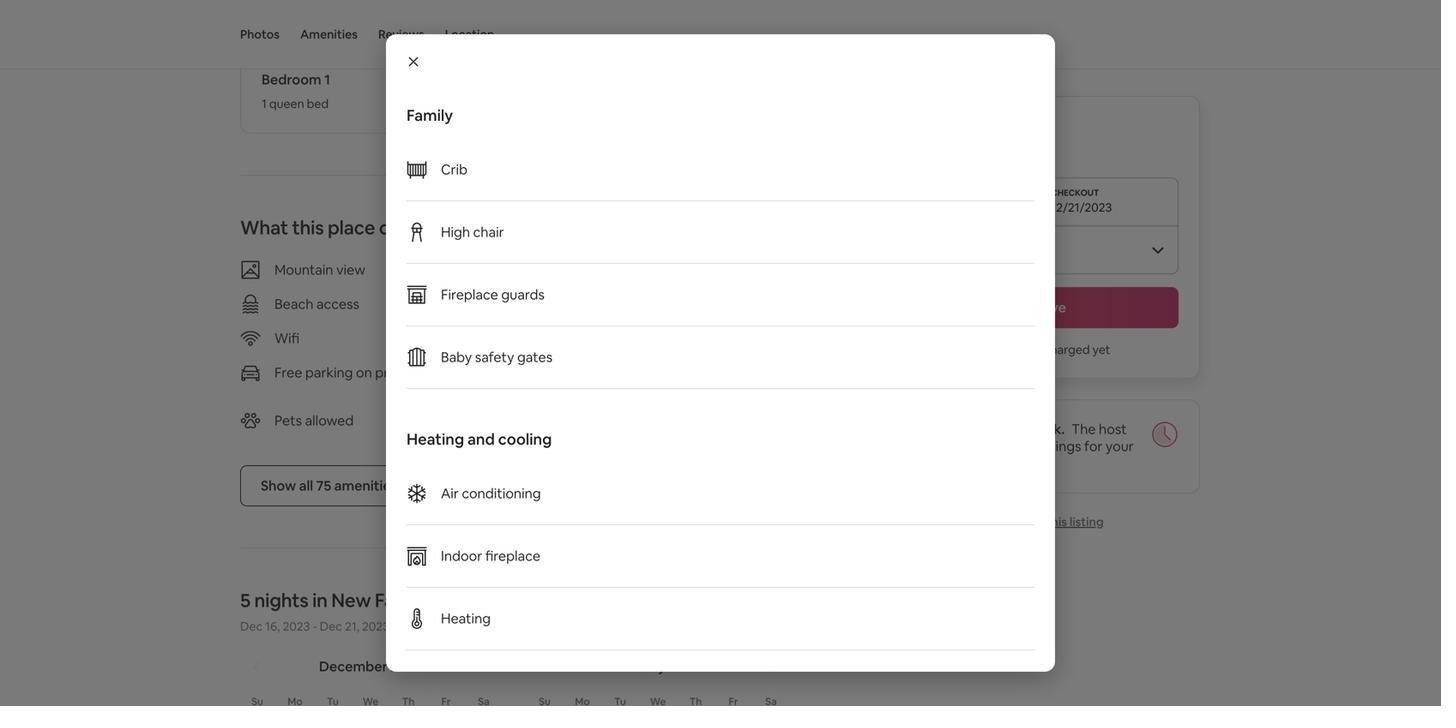 Task type: describe. For each thing, give the bounding box(es) containing it.
stop
[[925, 438, 954, 455]]

wifi
[[274, 330, 299, 347]]

hours inside private hot tub - available all year, open 24 hours
[[648, 379, 683, 397]]

lake
[[562, 261, 591, 279]]

january 2024
[[614, 658, 700, 676]]

hot
[[608, 362, 630, 380]]

new
[[331, 589, 371, 613]]

location button
[[445, 0, 494, 69]]

charged
[[1044, 342, 1090, 358]]

list for heating and cooling
[[407, 463, 1034, 651]]

what this place offers
[[240, 216, 431, 240]]

2 dec from the left
[[320, 619, 342, 635]]

you won't be charged yet
[[970, 342, 1110, 358]]

show
[[261, 477, 296, 495]]

nights
[[254, 589, 308, 613]]

on
[[356, 364, 372, 382]]

and
[[467, 430, 495, 450]]

private hot tub - available all year, open 24 hours
[[562, 362, 736, 397]]

location
[[445, 27, 494, 42]]

reserve button
[[902, 287, 1179, 329]]

free
[[274, 364, 302, 382]]

high chair
[[441, 223, 504, 241]]

won't
[[993, 342, 1024, 358]]

open
[[594, 379, 627, 397]]

be
[[1027, 342, 1041, 358]]

offers
[[379, 216, 431, 240]]

report
[[1004, 515, 1044, 530]]

view for lake view
[[594, 261, 623, 279]]

high
[[441, 223, 470, 241]]

12/21/2023
[[1051, 200, 1112, 215]]

december
[[319, 658, 388, 676]]

report this listing button
[[977, 515, 1104, 530]]

chair
[[473, 223, 504, 241]]

16,
[[265, 619, 280, 635]]

for
[[1084, 438, 1103, 455]]

place
[[328, 216, 375, 240]]

amenities
[[300, 27, 358, 42]]

to
[[1011, 421, 1025, 438]]

beach access
[[274, 295, 359, 313]]

free parking on premises
[[274, 364, 432, 382]]

your
[[1106, 438, 1134, 455]]

guards
[[501, 286, 545, 304]]

cooling
[[498, 430, 552, 450]]

2023 inside calendar application
[[390, 658, 422, 676]]

only
[[902, 421, 932, 438]]

mountain view
[[274, 261, 365, 279]]

- inside private hot tub - available all year, open 24 hours
[[657, 362, 663, 380]]

premises
[[375, 364, 432, 382]]

fairfield
[[375, 589, 445, 613]]

crib
[[441, 161, 468, 178]]

2024
[[668, 658, 700, 676]]

mountain
[[274, 261, 333, 279]]

family
[[407, 106, 453, 126]]

lake view
[[562, 261, 623, 279]]

1 dec from the left
[[240, 619, 263, 635]]

amenities button
[[300, 0, 358, 69]]

indoor fireplace
[[441, 548, 540, 565]]

baby
[[441, 349, 472, 366]]

allowed
[[305, 412, 354, 430]]

8
[[935, 421, 943, 438]]

fireplace
[[485, 548, 540, 565]]

5
[[240, 589, 250, 613]]

pets
[[274, 412, 302, 430]]

bedroom 1 1 queen bed
[[262, 71, 330, 111]]

5 nights in new fairfield dec 16, 2023 - dec 21, 2023
[[240, 589, 445, 635]]

12/16/2023
[[912, 200, 974, 215]]



Task type: locate. For each thing, give the bounding box(es) containing it.
2 view from the left
[[594, 261, 623, 279]]

24
[[630, 379, 645, 397]]

1 horizontal spatial this
[[1046, 515, 1067, 530]]

indoor
[[441, 548, 482, 565]]

0 horizontal spatial hours
[[648, 379, 683, 397]]

2 horizontal spatial 2023
[[390, 658, 422, 676]]

will
[[902, 438, 922, 455]]

heating for heating
[[441, 610, 491, 628]]

beach
[[274, 295, 313, 313]]

you
[[970, 342, 991, 358]]

dec left the 21, in the bottom left of the page
[[320, 619, 342, 635]]

all inside show all 75 amenities 'button'
[[299, 477, 313, 495]]

air
[[441, 485, 459, 503]]

january
[[614, 658, 666, 676]]

0 vertical spatial this
[[292, 216, 324, 240]]

0 vertical spatial hours
[[648, 379, 683, 397]]

all right available
[[723, 362, 736, 380]]

parking
[[305, 364, 353, 382]]

1 horizontal spatial view
[[594, 261, 623, 279]]

bed
[[307, 96, 329, 111]]

only 8 hours left to book.
[[902, 421, 1065, 438]]

view for mountain view
[[336, 261, 365, 279]]

the host will stop accepting bookings for your dates soon.
[[902, 421, 1134, 473]]

0 horizontal spatial -
[[313, 619, 317, 635]]

reserve
[[1014, 299, 1066, 317]]

list containing crib
[[407, 139, 1034, 389]]

1 vertical spatial all
[[299, 477, 313, 495]]

left
[[985, 421, 1008, 438]]

heating inside list
[[441, 610, 491, 628]]

list containing air conditioning
[[407, 463, 1034, 651]]

heating left and
[[407, 430, 464, 450]]

listing
[[1070, 515, 1104, 530]]

gates
[[517, 349, 553, 366]]

amenities
[[334, 477, 397, 495]]

1 horizontal spatial dec
[[320, 619, 342, 635]]

hours right 24 on the left bottom of the page
[[648, 379, 683, 397]]

-
[[657, 362, 663, 380], [313, 619, 317, 635]]

0 vertical spatial heating
[[407, 430, 464, 450]]

hours right 8 at the right bottom
[[946, 421, 982, 438]]

heating for heating and cooling
[[407, 430, 464, 450]]

0 vertical spatial all
[[723, 362, 736, 380]]

- inside 5 nights in new fairfield dec 16, 2023 - dec 21, 2023
[[313, 619, 317, 635]]

view right the lake
[[594, 261, 623, 279]]

this left listing
[[1046, 515, 1067, 530]]

calendar application
[[220, 640, 1377, 707]]

heating down "indoor"
[[441, 610, 491, 628]]

december 2023
[[319, 658, 422, 676]]

accepting
[[957, 438, 1020, 455]]

- down in
[[313, 619, 317, 635]]

1 horizontal spatial -
[[657, 362, 663, 380]]

- right tub
[[657, 362, 663, 380]]

0 vertical spatial 1
[[324, 71, 330, 88]]

1 up bed
[[324, 71, 330, 88]]

air conditioning
[[441, 485, 541, 503]]

access
[[316, 295, 359, 313]]

0 horizontal spatial 1
[[262, 96, 267, 111]]

tub
[[633, 362, 654, 380]]

view
[[336, 261, 365, 279], [594, 261, 623, 279]]

dec left 16,
[[240, 619, 263, 635]]

show all 75 amenities
[[261, 477, 397, 495]]

0 vertical spatial -
[[657, 362, 663, 380]]

this for listing
[[1046, 515, 1067, 530]]

soon.
[[940, 455, 974, 473]]

1 vertical spatial this
[[1046, 515, 1067, 530]]

private
[[562, 362, 605, 380]]

1 left queen
[[262, 96, 267, 111]]

2023 right december
[[390, 658, 422, 676]]

book.
[[1028, 421, 1065, 438]]

0 horizontal spatial dec
[[240, 619, 263, 635]]

report this listing
[[1004, 515, 1104, 530]]

0 horizontal spatial 2023
[[283, 619, 310, 635]]

1 list from the top
[[407, 139, 1034, 389]]

reviews button
[[378, 0, 424, 69]]

0 horizontal spatial view
[[336, 261, 365, 279]]

all inside private hot tub - available all year, open 24 hours
[[723, 362, 736, 380]]

this up mountain
[[292, 216, 324, 240]]

21,
[[345, 619, 359, 635]]

fireplace
[[441, 286, 498, 304]]

view up "access"
[[336, 261, 365, 279]]

1 vertical spatial -
[[313, 619, 317, 635]]

pets allowed
[[274, 412, 354, 430]]

1 view from the left
[[336, 261, 365, 279]]

this for place
[[292, 216, 324, 240]]

the
[[1072, 421, 1096, 438]]

1 vertical spatial hours
[[946, 421, 982, 438]]

queen
[[269, 96, 304, 111]]

1 horizontal spatial all
[[723, 362, 736, 380]]

2 list from the top
[[407, 463, 1034, 651]]

75
[[316, 477, 331, 495]]

0 horizontal spatial all
[[299, 477, 313, 495]]

1 horizontal spatial 1
[[324, 71, 330, 88]]

in
[[312, 589, 328, 613]]

2023 right 16,
[[283, 619, 310, 635]]

heating
[[407, 430, 464, 450], [441, 610, 491, 628]]

safety
[[475, 349, 514, 366]]

1 vertical spatial list
[[407, 463, 1034, 651]]

0 vertical spatial list
[[407, 139, 1034, 389]]

heating and cooling
[[407, 430, 552, 450]]

hours
[[648, 379, 683, 397], [946, 421, 982, 438]]

all left 75
[[299, 477, 313, 495]]

fireplace guards
[[441, 286, 545, 304]]

photos button
[[240, 0, 280, 69]]

list for family
[[407, 139, 1034, 389]]

all
[[723, 362, 736, 380], [299, 477, 313, 495]]

1 vertical spatial heating
[[441, 610, 491, 628]]

list
[[407, 139, 1034, 389], [407, 463, 1034, 651]]

dec
[[240, 619, 263, 635], [320, 619, 342, 635]]

reviews
[[378, 27, 424, 42]]

photos
[[240, 27, 280, 42]]

0 horizontal spatial this
[[292, 216, 324, 240]]

baby safety gates
[[441, 349, 553, 366]]

1
[[324, 71, 330, 88], [262, 96, 267, 111]]

1 horizontal spatial 2023
[[362, 619, 389, 635]]

2023 right the 21, in the bottom left of the page
[[362, 619, 389, 635]]

bedroom
[[262, 71, 321, 88]]

show all 75 amenities button
[[240, 466, 418, 507]]

host
[[1099, 421, 1127, 438]]

bookings
[[1023, 438, 1081, 455]]

this
[[292, 216, 324, 240], [1046, 515, 1067, 530]]

yet
[[1093, 342, 1110, 358]]

1 vertical spatial 1
[[262, 96, 267, 111]]

what this place offers dialog
[[386, 34, 1055, 672]]

1 horizontal spatial hours
[[946, 421, 982, 438]]

available
[[666, 362, 720, 380]]

year,
[[562, 379, 591, 397]]



Task type: vqa. For each thing, say whether or not it's contained in the screenshot.
Reviews Button
yes



